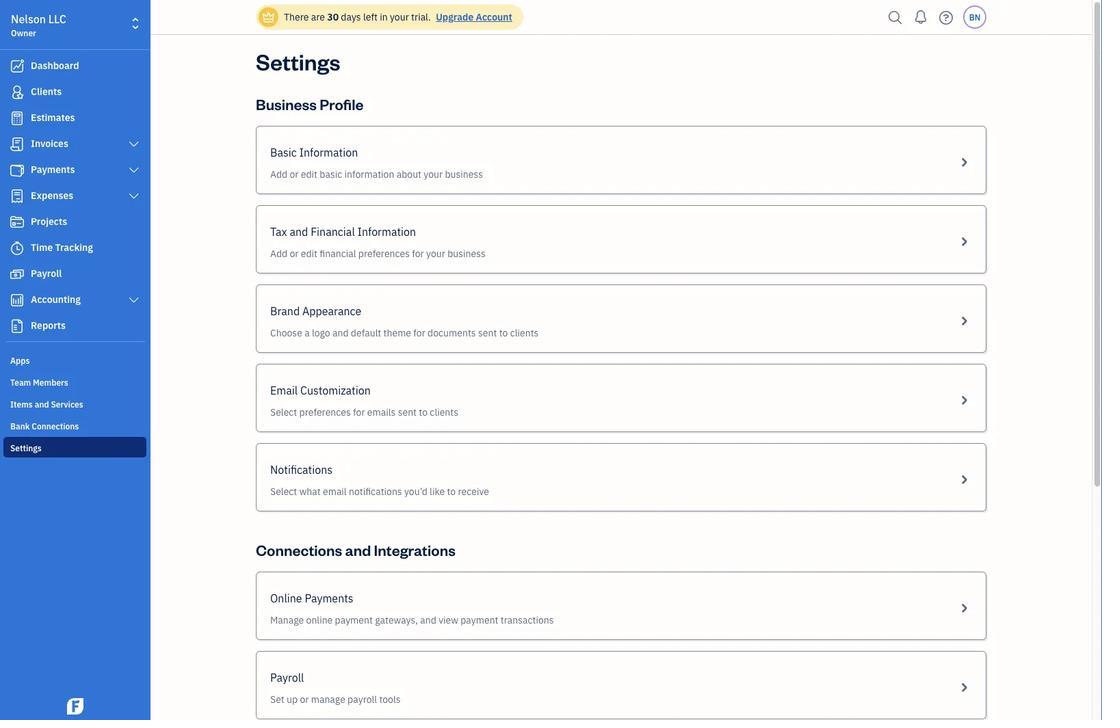 Task type: describe. For each thing, give the bounding box(es) containing it.
expenses link
[[3, 184, 147, 209]]

search image
[[885, 7, 907, 28]]

freshbooks image
[[64, 699, 86, 715]]

invoices link
[[3, 132, 147, 157]]

bn
[[970, 12, 981, 23]]

and left view
[[421, 614, 437, 627]]

apps link
[[3, 350, 147, 370]]

estimates
[[31, 111, 75, 124]]

0 vertical spatial your
[[390, 11, 409, 23]]

business profile
[[256, 94, 364, 114]]

chevron large down image for payments
[[128, 165, 140, 176]]

payment image
[[9, 164, 25, 177]]

notifications
[[270, 463, 333, 478]]

about
[[397, 168, 422, 181]]

online
[[270, 592, 302, 606]]

time tracking
[[31, 241, 93, 254]]

0 horizontal spatial to
[[419, 406, 428, 419]]

members
[[33, 377, 68, 388]]

view
[[439, 614, 459, 627]]

there are 30 days left in your trial. upgrade account
[[284, 11, 513, 23]]

select for email customization
[[270, 406, 297, 419]]

team members link
[[3, 372, 147, 392]]

notifications
[[349, 486, 402, 498]]

basic
[[270, 145, 297, 160]]

llc
[[49, 12, 66, 26]]

expense image
[[9, 190, 25, 203]]

select preferences for emails sent to clients
[[270, 406, 459, 419]]

clients
[[31, 85, 62, 98]]

and for connections and integrations
[[345, 541, 371, 560]]

there
[[284, 11, 309, 23]]

settings inside main element
[[10, 443, 42, 454]]

or for information
[[290, 168, 299, 181]]

customization
[[301, 384, 371, 398]]

payroll
[[348, 694, 377, 707]]

edit for and
[[301, 247, 318, 260]]

nelson llc owner
[[11, 12, 66, 38]]

profile
[[320, 94, 364, 114]]

2 vertical spatial to
[[447, 486, 456, 498]]

2 vertical spatial or
[[300, 694, 309, 707]]

gateways,
[[375, 614, 418, 627]]

projects
[[31, 215, 67, 228]]

set up or manage payroll tools
[[270, 694, 401, 707]]

time tracking link
[[3, 236, 147, 261]]

are
[[311, 11, 325, 23]]

appearance
[[303, 304, 362, 319]]

your for basic information
[[424, 168, 443, 181]]

add or edit financial preferences for your business
[[270, 247, 486, 260]]

1 horizontal spatial connections
[[256, 541, 342, 560]]

add for tax
[[270, 247, 288, 260]]

accounting
[[31, 293, 81, 306]]

integrations
[[374, 541, 456, 560]]

connections inside main element
[[32, 421, 79, 432]]

bank connections link
[[3, 416, 147, 436]]

services
[[51, 399, 83, 410]]

team members
[[10, 377, 68, 388]]

1 payment from the left
[[335, 614, 373, 627]]

settings link
[[3, 437, 147, 458]]

logo
[[312, 327, 330, 340]]

set
[[270, 694, 285, 707]]

business for tax and financial information
[[448, 247, 486, 260]]

time
[[31, 241, 53, 254]]

2 vertical spatial for
[[353, 406, 365, 419]]

choose a logo and default theme for documents sent to clients
[[270, 327, 539, 340]]

0 vertical spatial information
[[300, 145, 358, 160]]

accounting link
[[3, 288, 147, 313]]

receive
[[458, 486, 489, 498]]

report image
[[9, 320, 25, 333]]

financial
[[311, 225, 355, 239]]

items and services link
[[3, 394, 147, 414]]

choose
[[270, 327, 303, 340]]

theme
[[384, 327, 412, 340]]

up
[[287, 694, 298, 707]]

bn button
[[964, 5, 987, 29]]

crown image
[[262, 10, 276, 24]]

30
[[327, 11, 339, 23]]

payments link
[[3, 158, 147, 183]]

financial
[[320, 247, 356, 260]]

reports
[[31, 319, 66, 332]]

go to help image
[[936, 7, 958, 28]]

business
[[256, 94, 317, 114]]

0 horizontal spatial clients
[[430, 406, 459, 419]]

brand appearance
[[270, 304, 362, 319]]

add or edit basic information about your business
[[270, 168, 483, 181]]

online
[[306, 614, 333, 627]]

documents
[[428, 327, 476, 340]]

you'd
[[405, 486, 428, 498]]

invoices
[[31, 137, 68, 150]]

estimate image
[[9, 112, 25, 125]]

select for notifications
[[270, 486, 297, 498]]

like
[[430, 486, 445, 498]]

days
[[341, 11, 361, 23]]

email
[[323, 486, 347, 498]]

tracking
[[55, 241, 93, 254]]

main element
[[0, 0, 185, 721]]

items and services
[[10, 399, 83, 410]]



Task type: locate. For each thing, give the bounding box(es) containing it.
0 vertical spatial payroll
[[31, 267, 62, 280]]

items
[[10, 399, 33, 410]]

settings down there
[[256, 47, 341, 76]]

settings down 'bank'
[[10, 443, 42, 454]]

0 vertical spatial add
[[270, 168, 288, 181]]

select what email notifications you'd like to receive
[[270, 486, 489, 498]]

bank connections
[[10, 421, 79, 432]]

2 payment from the left
[[461, 614, 499, 627]]

default
[[351, 327, 382, 340]]

add down tax
[[270, 247, 288, 260]]

dashboard image
[[9, 60, 25, 73]]

to right like
[[447, 486, 456, 498]]

1 horizontal spatial clients
[[510, 327, 539, 340]]

1 vertical spatial chevron large down image
[[128, 165, 140, 176]]

0 vertical spatial settings
[[256, 47, 341, 76]]

1 vertical spatial information
[[358, 225, 416, 239]]

1 vertical spatial clients
[[430, 406, 459, 419]]

1 horizontal spatial sent
[[479, 327, 497, 340]]

add
[[270, 168, 288, 181], [270, 247, 288, 260]]

1 vertical spatial payments
[[305, 592, 354, 606]]

dashboard link
[[3, 54, 147, 79]]

invoice image
[[9, 138, 25, 151]]

information
[[345, 168, 395, 181]]

3 chevron large down image from the top
[[128, 191, 140, 202]]

payments up online
[[305, 592, 354, 606]]

projects link
[[3, 210, 147, 235]]

and left integrations
[[345, 541, 371, 560]]

chevron large down image inside 'expenses' link
[[128, 191, 140, 202]]

connections
[[32, 421, 79, 432], [256, 541, 342, 560]]

to right emails
[[419, 406, 428, 419]]

2 vertical spatial chevron large down image
[[128, 191, 140, 202]]

preferences down email customization
[[300, 406, 351, 419]]

chevron large down image inside payments link
[[128, 165, 140, 176]]

money image
[[9, 268, 25, 281]]

manage
[[311, 694, 346, 707]]

sent right documents
[[479, 327, 497, 340]]

1 vertical spatial for
[[414, 327, 426, 340]]

add for basic
[[270, 168, 288, 181]]

1 horizontal spatial settings
[[256, 47, 341, 76]]

edit
[[301, 168, 318, 181], [301, 247, 318, 260]]

clients link
[[3, 80, 147, 105]]

1 vertical spatial add
[[270, 247, 288, 260]]

and
[[290, 225, 308, 239], [333, 327, 349, 340], [35, 399, 49, 410], [345, 541, 371, 560], [421, 614, 437, 627]]

upgrade
[[436, 11, 474, 23]]

client image
[[9, 86, 25, 99]]

0 vertical spatial sent
[[479, 327, 497, 340]]

preferences right financial
[[359, 247, 410, 260]]

or for and
[[290, 247, 299, 260]]

0 horizontal spatial settings
[[10, 443, 42, 454]]

dashboard
[[31, 59, 79, 72]]

2 select from the top
[[270, 486, 297, 498]]

and right logo
[[333, 327, 349, 340]]

expenses
[[31, 189, 73, 202]]

0 vertical spatial to
[[500, 327, 508, 340]]

information up 'basic'
[[300, 145, 358, 160]]

1 vertical spatial your
[[424, 168, 443, 181]]

1 horizontal spatial payroll
[[270, 671, 304, 686]]

chevron large down image down payments link
[[128, 191, 140, 202]]

1 edit from the top
[[301, 168, 318, 181]]

chevron large down image
[[128, 295, 140, 306]]

1 vertical spatial or
[[290, 247, 299, 260]]

2 vertical spatial your
[[427, 247, 446, 260]]

1 vertical spatial sent
[[398, 406, 417, 419]]

add down basic
[[270, 168, 288, 181]]

nelson
[[11, 12, 46, 26]]

brand
[[270, 304, 300, 319]]

1 vertical spatial payroll
[[270, 671, 304, 686]]

bank
[[10, 421, 30, 432]]

manage
[[270, 614, 304, 627]]

2 add from the top
[[270, 247, 288, 260]]

and right items
[[35, 399, 49, 410]]

transactions
[[501, 614, 554, 627]]

payment right view
[[461, 614, 499, 627]]

payments inside main element
[[31, 163, 75, 176]]

and for tax and financial information
[[290, 225, 308, 239]]

payments up expenses
[[31, 163, 75, 176]]

0 vertical spatial or
[[290, 168, 299, 181]]

0 horizontal spatial payment
[[335, 614, 373, 627]]

payments
[[31, 163, 75, 176], [305, 592, 354, 606]]

account
[[476, 11, 513, 23]]

email
[[270, 384, 298, 398]]

payment
[[335, 614, 373, 627], [461, 614, 499, 627]]

1 horizontal spatial payment
[[461, 614, 499, 627]]

1 chevron large down image from the top
[[128, 139, 140, 150]]

chevron large down image down estimates link
[[128, 139, 140, 150]]

0 horizontal spatial preferences
[[300, 406, 351, 419]]

reports link
[[3, 314, 147, 339]]

2 edit from the top
[[301, 247, 318, 260]]

chevron large down image for expenses
[[128, 191, 140, 202]]

0 vertical spatial select
[[270, 406, 297, 419]]

0 horizontal spatial connections
[[32, 421, 79, 432]]

sent right emails
[[398, 406, 417, 419]]

project image
[[9, 216, 25, 229]]

0 vertical spatial preferences
[[359, 247, 410, 260]]

payroll inside main element
[[31, 267, 62, 280]]

or right up at the left
[[300, 694, 309, 707]]

preferences
[[359, 247, 410, 260], [300, 406, 351, 419]]

connections down items and services
[[32, 421, 79, 432]]

1 vertical spatial preferences
[[300, 406, 351, 419]]

a
[[305, 327, 310, 340]]

timer image
[[9, 242, 25, 255]]

basic
[[320, 168, 343, 181]]

your
[[390, 11, 409, 23], [424, 168, 443, 181], [427, 247, 446, 260]]

information
[[300, 145, 358, 160], [358, 225, 416, 239]]

0 vertical spatial chevron large down image
[[128, 139, 140, 150]]

connections up online payments on the bottom
[[256, 541, 342, 560]]

upgrade account link
[[433, 11, 513, 23]]

settings
[[256, 47, 341, 76], [10, 443, 42, 454]]

left
[[363, 11, 378, 23]]

1 select from the top
[[270, 406, 297, 419]]

2 chevron large down image from the top
[[128, 165, 140, 176]]

1 vertical spatial to
[[419, 406, 428, 419]]

for
[[412, 247, 424, 260], [414, 327, 426, 340], [353, 406, 365, 419]]

emails
[[368, 406, 396, 419]]

0 vertical spatial clients
[[510, 327, 539, 340]]

chevron large down image inside the invoices "link"
[[128, 139, 140, 150]]

manage online payment gateways, and view payment transactions
[[270, 614, 554, 627]]

notifications image
[[911, 3, 932, 31]]

estimates link
[[3, 106, 147, 131]]

clients
[[510, 327, 539, 340], [430, 406, 459, 419]]

1 horizontal spatial to
[[447, 486, 456, 498]]

edit left financial
[[301, 247, 318, 260]]

chevron large down image for invoices
[[128, 139, 140, 150]]

0 vertical spatial connections
[[32, 421, 79, 432]]

business
[[445, 168, 483, 181], [448, 247, 486, 260]]

tax
[[270, 225, 287, 239]]

to right documents
[[500, 327, 508, 340]]

1 vertical spatial select
[[270, 486, 297, 498]]

1 vertical spatial business
[[448, 247, 486, 260]]

0 vertical spatial edit
[[301, 168, 318, 181]]

owner
[[11, 27, 36, 38]]

0 horizontal spatial payments
[[31, 163, 75, 176]]

online payments
[[270, 592, 354, 606]]

or
[[290, 168, 299, 181], [290, 247, 299, 260], [300, 694, 309, 707]]

select
[[270, 406, 297, 419], [270, 486, 297, 498]]

chart image
[[9, 294, 25, 307]]

payroll down time at top
[[31, 267, 62, 280]]

0 horizontal spatial sent
[[398, 406, 417, 419]]

edit left 'basic'
[[301, 168, 318, 181]]

apps
[[10, 355, 30, 366]]

1 horizontal spatial payments
[[305, 592, 354, 606]]

tools
[[380, 694, 401, 707]]

1 vertical spatial edit
[[301, 247, 318, 260]]

2 horizontal spatial to
[[500, 327, 508, 340]]

connections and integrations
[[256, 541, 456, 560]]

or left financial
[[290, 247, 299, 260]]

0 vertical spatial for
[[412, 247, 424, 260]]

select down email
[[270, 406, 297, 419]]

chevron large down image up 'expenses' link in the left of the page
[[128, 165, 140, 176]]

basic information
[[270, 145, 358, 160]]

and inside items and services link
[[35, 399, 49, 410]]

edit for information
[[301, 168, 318, 181]]

your for tax and financial information
[[427, 247, 446, 260]]

1 horizontal spatial preferences
[[359, 247, 410, 260]]

and for items and services
[[35, 399, 49, 410]]

in
[[380, 11, 388, 23]]

1 vertical spatial connections
[[256, 541, 342, 560]]

1 vertical spatial settings
[[10, 443, 42, 454]]

payroll up up at the left
[[270, 671, 304, 686]]

business for basic information
[[445, 168, 483, 181]]

payroll link
[[3, 262, 147, 287]]

select left the what
[[270, 486, 297, 498]]

trial.
[[412, 11, 431, 23]]

0 vertical spatial business
[[445, 168, 483, 181]]

email customization
[[270, 384, 371, 398]]

chevron large down image
[[128, 139, 140, 150], [128, 165, 140, 176], [128, 191, 140, 202]]

or down basic
[[290, 168, 299, 181]]

tax and financial information
[[270, 225, 416, 239]]

and right tax
[[290, 225, 308, 239]]

1 add from the top
[[270, 168, 288, 181]]

0 horizontal spatial payroll
[[31, 267, 62, 280]]

payment right online
[[335, 614, 373, 627]]

payroll
[[31, 267, 62, 280], [270, 671, 304, 686]]

information up add or edit financial preferences for your business
[[358, 225, 416, 239]]

0 vertical spatial payments
[[31, 163, 75, 176]]



Task type: vqa. For each thing, say whether or not it's contained in the screenshot.
from
no



